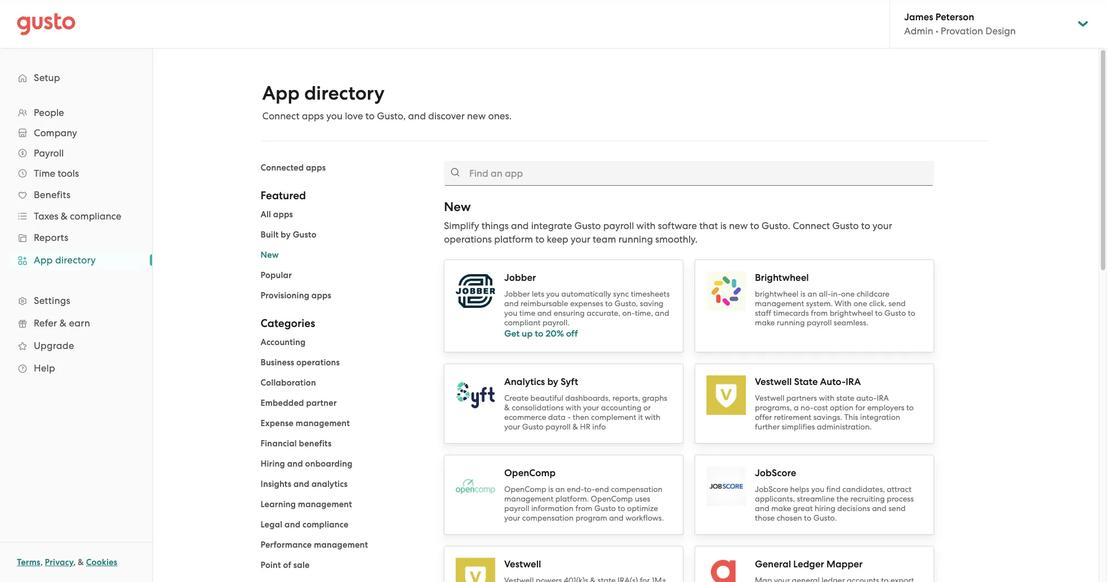 Task type: describe. For each thing, give the bounding box(es) containing it.
you up compliant
[[504, 309, 517, 318]]

by for built
[[281, 230, 291, 240]]

0 vertical spatial opencomp
[[504, 467, 556, 479]]

terms link
[[17, 558, 40, 568]]

and inside "opencomp opencomp is an end-to-end compensation management platform. opencomp uses payroll information from gusto to optimize your compensation program and workflows."
[[609, 514, 624, 523]]

candidates,
[[842, 485, 885, 494]]

hiring and onboarding link
[[261, 459, 352, 469]]

operations inside new simplify things and integrate gusto payroll with software that is new to gusto. connect gusto to your operations platform to keep your team running smoothly.
[[444, 234, 492, 245]]

expense
[[261, 419, 294, 429]]

point of sale link
[[261, 561, 310, 571]]

compliance for taxes & compliance
[[70, 211, 121, 222]]

accounting
[[601, 403, 641, 412]]

option
[[830, 403, 853, 412]]

management inside the brightwheel brightwheel is an all-in-one childcare management system. with one click, send staff timecards from brightwheel to gusto to make running payroll seamless.
[[755, 299, 804, 308]]

smoothly.
[[655, 234, 698, 245]]

timesheets
[[631, 290, 670, 299]]

0 horizontal spatial compensation
[[522, 514, 574, 523]]

and down 'recruiting'
[[872, 504, 887, 513]]

find
[[826, 485, 841, 494]]

partner
[[306, 398, 337, 408]]

help
[[34, 363, 55, 374]]

administration.
[[817, 422, 872, 431]]

app directory connect apps you love to gusto, and discover new ones.
[[262, 82, 512, 122]]

performance management link
[[261, 540, 368, 550]]

list containing people
[[0, 103, 152, 380]]

new inside the app directory connect apps you love to gusto, and discover new ones.
[[467, 110, 486, 122]]

and down saving
[[655, 309, 669, 318]]

company
[[34, 127, 77, 139]]

analytics
[[311, 479, 348, 490]]

app for app directory connect apps you love to gusto, and discover new ones.
[[262, 82, 300, 105]]

ones.
[[488, 110, 512, 122]]

keep
[[547, 234, 568, 245]]

up
[[522, 328, 533, 339]]

vestwell logo image
[[456, 558, 495, 583]]

earn
[[69, 318, 90, 329]]

time tools button
[[11, 163, 141, 184]]

provisioning
[[261, 291, 309, 301]]

streamline
[[797, 494, 835, 503]]

simplifies
[[782, 422, 815, 431]]

reports
[[34, 232, 68, 243]]

cookies button
[[86, 556, 117, 570]]

complement
[[591, 413, 636, 422]]

apps inside the app directory connect apps you love to gusto, and discover new ones.
[[302, 110, 324, 122]]

platform.
[[555, 494, 589, 503]]

1 vertical spatial vestwell
[[755, 394, 784, 403]]

settings
[[34, 295, 70, 306]]

state
[[836, 394, 854, 403]]

financial benefits
[[261, 439, 332, 449]]

and right legal on the left bottom
[[285, 520, 300, 530]]

list for categories
[[261, 336, 427, 583]]

to inside jobscore jobscore helps you find candidates, attract applicants, streamline the recruiting process and make great hiring decisions and send those chosen to gusto.
[[804, 514, 811, 523]]

popular link
[[261, 270, 292, 281]]

tools
[[58, 168, 79, 179]]

childcare
[[857, 290, 890, 299]]

1 horizontal spatial ira
[[877, 394, 889, 403]]

analytics by syft logo image
[[456, 376, 495, 415]]

management inside "opencomp opencomp is an end-to-end compensation management platform. opencomp uses payroll information from gusto to optimize your compensation program and workflows."
[[504, 494, 553, 503]]

1 jobscore from the top
[[755, 467, 796, 479]]

2 vertical spatial opencomp
[[591, 494, 633, 503]]

provisioning apps link
[[261, 291, 331, 301]]

and up compliant
[[504, 299, 519, 308]]

upgrade link
[[11, 336, 141, 356]]

company button
[[11, 123, 141, 143]]

insights
[[261, 479, 291, 490]]

gusto inside list
[[293, 230, 317, 240]]

discover
[[428, 110, 465, 122]]

the
[[837, 494, 849, 503]]

on-
[[622, 309, 635, 318]]

& left hr
[[573, 422, 578, 431]]

compliant
[[504, 318, 541, 327]]

gusto, inside jobber jobber lets you automatically sync timesheets and reimbursable expenses to gusto, saving you time and ensuring accurate, on-time, and compliant payroll. get up to 20% off
[[615, 299, 638, 308]]

gusto, inside the app directory connect apps you love to gusto, and discover new ones.
[[377, 110, 406, 122]]

management for performance management
[[314, 540, 368, 550]]

to-
[[584, 485, 595, 494]]

all
[[261, 210, 271, 220]]

expenses
[[570, 299, 603, 308]]

james
[[904, 11, 933, 23]]

helps
[[790, 485, 809, 494]]

financial benefits link
[[261, 439, 332, 449]]

1 jobber from the top
[[504, 272, 536, 284]]

& left cookies button on the left bottom
[[78, 558, 84, 568]]

vestwell for vestwell state auto-ira vestwell partners with state auto-ira programs, a no-cost option for employers to offer retirement savings. this integration further simplifies administration.
[[755, 376, 792, 388]]

brightwheel brightwheel is an all-in-one childcare management system. with one click, send staff timecards from brightwheel to gusto to make running payroll seamless.
[[755, 272, 915, 327]]

general ledger mapper logo image
[[706, 558, 746, 583]]

for
[[855, 403, 865, 412]]

payroll inside the brightwheel brightwheel is an all-in-one childcare management system. with one click, send staff timecards from brightwheel to gusto to make running payroll seamless.
[[807, 318, 832, 327]]

with up the -
[[566, 403, 581, 412]]

connect inside the app directory connect apps you love to gusto, and discover new ones.
[[262, 110, 299, 122]]

learning
[[261, 500, 296, 510]]

performance
[[261, 540, 312, 550]]

directory for app directory
[[55, 255, 96, 266]]

end
[[595, 485, 609, 494]]

provation
[[941, 25, 983, 37]]

sync
[[613, 290, 629, 299]]

applicants,
[[755, 494, 795, 503]]

automatically
[[561, 290, 611, 299]]

accounting link
[[261, 337, 306, 348]]

things
[[482, 220, 509, 232]]

apps for provisioning apps
[[311, 291, 331, 301]]

running inside the brightwheel brightwheel is an all-in-one childcare management system. with one click, send staff timecards from brightwheel to gusto to make running payroll seamless.
[[777, 318, 805, 327]]

vestwell state auto-ira logo image
[[706, 376, 746, 415]]

people button
[[11, 103, 141, 123]]

connect inside new simplify things and integrate gusto payroll with software that is new to gusto. connect gusto to your operations platform to keep your team running smoothly.
[[793, 220, 830, 232]]

your inside "opencomp opencomp is an end-to-end compensation management platform. opencomp uses payroll information from gusto to optimize your compensation program and workflows."
[[504, 514, 520, 523]]

and down reimbursable
[[537, 309, 552, 318]]

consolidations
[[512, 403, 564, 412]]

simplify
[[444, 220, 479, 232]]

2 jobber from the top
[[504, 290, 530, 299]]

programs,
[[755, 403, 792, 412]]

payroll inside new simplify things and integrate gusto payroll with software that is new to gusto. connect gusto to your operations platform to keep your team running smoothly.
[[603, 220, 634, 232]]

legal and compliance link
[[261, 520, 349, 530]]

settings link
[[11, 291, 141, 311]]

setup
[[34, 72, 60, 83]]

help link
[[11, 358, 141, 379]]

0 horizontal spatial brightwheel
[[755, 290, 798, 299]]

is inside new simplify things and integrate gusto payroll with software that is new to gusto. connect gusto to your operations platform to keep your team running smoothly.
[[720, 220, 727, 232]]

home image
[[17, 13, 75, 35]]

2 , from the left
[[73, 558, 76, 568]]

an for brightwheel
[[808, 290, 817, 299]]

jobber logo image
[[456, 274, 495, 308]]

1 , from the left
[[40, 558, 43, 568]]

new inside new simplify things and integrate gusto payroll with software that is new to gusto. connect gusto to your operations platform to keep your team running smoothly.
[[729, 220, 748, 232]]

love
[[345, 110, 363, 122]]

is for brightwheel
[[800, 290, 806, 299]]

legal
[[261, 520, 282, 530]]

expense management link
[[261, 419, 350, 429]]

all apps
[[261, 210, 293, 220]]

terms , privacy , & cookies
[[17, 558, 117, 568]]

refer & earn link
[[11, 313, 141, 334]]

auto-
[[856, 394, 877, 403]]

running inside new simplify things and integrate gusto payroll with software that is new to gusto. connect gusto to your operations platform to keep your team running smoothly.
[[618, 234, 653, 245]]

end-
[[567, 485, 584, 494]]

performance management
[[261, 540, 368, 550]]

process
[[887, 494, 914, 503]]

accurate,
[[587, 309, 620, 318]]

and inside the app directory connect apps you love to gusto, and discover new ones.
[[408, 110, 426, 122]]

with
[[835, 299, 852, 308]]



Task type: vqa. For each thing, say whether or not it's contained in the screenshot.
Gusto, within the jobber jobber lets you automatically sync timesheets and reimbursable expenses to gusto, saving you time and ensuring accurate, on-time, and compliant payroll. get up to 20% off
yes



Task type: locate. For each thing, give the bounding box(es) containing it.
compliance up performance management link
[[303, 520, 349, 530]]

2 jobscore from the top
[[755, 485, 788, 494]]

management up information
[[504, 494, 553, 503]]

1 vertical spatial opencomp
[[504, 485, 546, 494]]

directory inside the app directory connect apps you love to gusto, and discover new ones.
[[304, 82, 385, 105]]

ledger
[[793, 559, 824, 570]]

1 horizontal spatial compliance
[[303, 520, 349, 530]]

new for new simplify things and integrate gusto payroll with software that is new to gusto. connect gusto to your operations platform to keep your team running smoothly.
[[444, 199, 471, 215]]

admin
[[904, 25, 933, 37]]

payroll
[[603, 220, 634, 232], [807, 318, 832, 327], [546, 422, 571, 431], [504, 504, 529, 513]]

make inside jobscore jobscore helps you find candidates, attract applicants, streamline the recruiting process and make great hiring decisions and send those chosen to gusto.
[[771, 504, 791, 513]]

from down system.
[[811, 309, 828, 318]]

is up information
[[548, 485, 553, 494]]

accounting
[[261, 337, 306, 348]]

directory up love
[[304, 82, 385, 105]]

and inside new simplify things and integrate gusto payroll with software that is new to gusto. connect gusto to your operations platform to keep your team running smoothly.
[[511, 220, 529, 232]]

1 horizontal spatial is
[[720, 220, 727, 232]]

directory for app directory connect apps you love to gusto, and discover new ones.
[[304, 82, 385, 105]]

jobber
[[504, 272, 536, 284], [504, 290, 530, 299]]

0 vertical spatial operations
[[444, 234, 492, 245]]

1 vertical spatial make
[[771, 504, 791, 513]]

jobber up lets
[[504, 272, 536, 284]]

jobber jobber lets you automatically sync timesheets and reimbursable expenses to gusto, saving you time and ensuring accurate, on-time, and compliant payroll. get up to 20% off
[[504, 272, 670, 339]]

0 vertical spatial running
[[618, 234, 653, 245]]

opencomp logo image
[[456, 467, 495, 506]]

1 send from the top
[[888, 299, 906, 308]]

management for learning management
[[298, 500, 352, 510]]

people
[[34, 107, 64, 118]]

1 vertical spatial by
[[547, 376, 558, 388]]

built by gusto
[[261, 230, 317, 240]]

gusto inside the brightwheel brightwheel is an all-in-one childcare management system. with one click, send staff timecards from brightwheel to gusto to make running payroll seamless.
[[884, 309, 906, 318]]

0 horizontal spatial from
[[575, 504, 592, 513]]

app inside the app directory connect apps you love to gusto, and discover new ones.
[[262, 82, 300, 105]]

2 vertical spatial vestwell
[[504, 559, 541, 570]]

ira up state
[[846, 376, 861, 388]]

by inside 'analytics by syft create beautiful dashboards, reports, graphs & consolidations with your accounting or ecommerce data - then complement it with your gusto payroll & hr info'
[[547, 376, 558, 388]]

you inside the app directory connect apps you love to gusto, and discover new ones.
[[326, 110, 343, 122]]

to inside "opencomp opencomp is an end-to-end compensation management platform. opencomp uses payroll information from gusto to optimize your compensation program and workflows."
[[618, 504, 625, 513]]

with down or at the right
[[645, 413, 660, 422]]

popular
[[261, 270, 292, 281]]

jobscore jobscore helps you find candidates, attract applicants, streamline the recruiting process and make great hiring decisions and send those chosen to gusto.
[[755, 467, 914, 523]]

is inside "opencomp opencomp is an end-to-end compensation management platform. opencomp uses payroll information from gusto to optimize your compensation program and workflows."
[[548, 485, 553, 494]]

brightwheel
[[755, 290, 798, 299], [830, 309, 873, 318]]

20%
[[546, 328, 564, 339]]

jobscore
[[755, 467, 796, 479], [755, 485, 788, 494]]

directory inside 'gusto navigation' element
[[55, 255, 96, 266]]

business operations link
[[261, 358, 340, 368]]

vestwell for vestwell
[[504, 559, 541, 570]]

you inside jobscore jobscore helps you find candidates, attract applicants, streamline the recruiting process and make great hiring decisions and send those chosen to gusto.
[[811, 485, 824, 494]]

compensation down information
[[522, 514, 574, 523]]

0 horizontal spatial compliance
[[70, 211, 121, 222]]

send right 'click,'
[[888, 299, 906, 308]]

gusto navigation element
[[0, 48, 152, 398]]

one up "with"
[[841, 290, 855, 299]]

an for opencomp
[[555, 485, 565, 494]]

make inside the brightwheel brightwheel is an all-in-one childcare management system. with one click, send staff timecards from brightwheel to gusto to make running payroll seamless.
[[755, 318, 775, 327]]

vestwell button
[[444, 546, 683, 583]]

0 horizontal spatial connect
[[262, 110, 299, 122]]

new down the built
[[261, 250, 279, 260]]

is left all-
[[800, 290, 806, 299]]

one
[[841, 290, 855, 299], [854, 299, 867, 308]]

payroll left information
[[504, 504, 529, 513]]

0 vertical spatial jobber
[[504, 272, 536, 284]]

running down timecards
[[777, 318, 805, 327]]

business operations
[[261, 358, 340, 368]]

gusto. down hiring
[[813, 514, 837, 523]]

payroll.
[[543, 318, 570, 327]]

taxes
[[34, 211, 58, 222]]

app for app directory
[[34, 255, 53, 266]]

0 horizontal spatial new
[[467, 110, 486, 122]]

gusto. up brightwheel
[[762, 220, 790, 232]]

collaboration
[[261, 378, 316, 388]]

compliance inside dropdown button
[[70, 211, 121, 222]]

point of sale
[[261, 561, 310, 571]]

0 vertical spatial jobscore
[[755, 467, 796, 479]]

make down staff
[[755, 318, 775, 327]]

by right the built
[[281, 230, 291, 240]]

1 horizontal spatial an
[[808, 290, 817, 299]]

0 vertical spatial directory
[[304, 82, 385, 105]]

hr
[[580, 422, 590, 431]]

0 horizontal spatial is
[[548, 485, 553, 494]]

insights and analytics link
[[261, 479, 348, 490]]

0 vertical spatial connect
[[262, 110, 299, 122]]

peterson
[[936, 11, 974, 23]]

, left cookies button on the left bottom
[[73, 558, 76, 568]]

refer
[[34, 318, 57, 329]]

0 vertical spatial an
[[808, 290, 817, 299]]

0 vertical spatial compliance
[[70, 211, 121, 222]]

is for opencomp
[[548, 485, 553, 494]]

ira up employers
[[877, 394, 889, 403]]

& inside dropdown button
[[61, 211, 68, 222]]

gusto, up on-
[[615, 299, 638, 308]]

staff
[[755, 309, 771, 318]]

apps for all apps
[[273, 210, 293, 220]]

0 horizontal spatial ,
[[40, 558, 43, 568]]

0 vertical spatial is
[[720, 220, 727, 232]]

vestwell state auto-ira vestwell partners with state auto-ira programs, a no-cost option for employers to offer retirement savings. this integration further simplifies administration.
[[755, 376, 914, 431]]

an left end-
[[555, 485, 565, 494]]

0 vertical spatial vestwell
[[755, 376, 792, 388]]

0 vertical spatial ira
[[846, 376, 861, 388]]

management
[[755, 299, 804, 308], [296, 419, 350, 429], [504, 494, 553, 503], [298, 500, 352, 510], [314, 540, 368, 550]]

compliance for legal and compliance
[[303, 520, 349, 530]]

decisions
[[837, 504, 870, 513]]

click,
[[869, 299, 887, 308]]

time
[[34, 168, 55, 179]]

one down childcare
[[854, 299, 867, 308]]

1 horizontal spatial running
[[777, 318, 805, 327]]

gusto inside "opencomp opencomp is an end-to-end compensation management platform. opencomp uses payroll information from gusto to optimize your compensation program and workflows."
[[594, 504, 616, 513]]

0 vertical spatial new
[[467, 110, 486, 122]]

optimize
[[627, 504, 658, 513]]

attract
[[887, 485, 912, 494]]

cookies
[[86, 558, 117, 568]]

from up program
[[575, 504, 592, 513]]

taxes & compliance button
[[11, 206, 141, 226]]

point
[[261, 561, 281, 571]]

payroll down "data"
[[546, 422, 571, 431]]

by inside list
[[281, 230, 291, 240]]

1 vertical spatial jobscore
[[755, 485, 788, 494]]

is inside the brightwheel brightwheel is an all-in-one childcare management system. with one click, send staff timecards from brightwheel to gusto to make running payroll seamless.
[[800, 290, 806, 299]]

1 horizontal spatial new
[[444, 199, 471, 215]]

& right taxes
[[61, 211, 68, 222]]

1 horizontal spatial ,
[[73, 558, 76, 568]]

1 vertical spatial compliance
[[303, 520, 349, 530]]

1 horizontal spatial connect
[[793, 220, 830, 232]]

1 horizontal spatial new
[[729, 220, 748, 232]]

make down applicants,
[[771, 504, 791, 513]]

mapper
[[826, 559, 863, 570]]

directory down reports link
[[55, 255, 96, 266]]

ensuring
[[554, 309, 585, 318]]

timecards
[[773, 309, 809, 318]]

,
[[40, 558, 43, 568], [73, 558, 76, 568]]

from inside "opencomp opencomp is an end-to-end compensation management platform. opencomp uses payroll information from gusto to optimize your compensation program and workflows."
[[575, 504, 592, 513]]

reports,
[[612, 394, 640, 403]]

operations up 'collaboration'
[[296, 358, 340, 368]]

0 horizontal spatial ira
[[846, 376, 861, 388]]

with left software
[[636, 220, 656, 232]]

vestwell inside button
[[504, 559, 541, 570]]

apps right provisioning at the left of page
[[311, 291, 331, 301]]

to inside vestwell state auto-ira vestwell partners with state auto-ira programs, a no-cost option for employers to offer retirement savings. this integration further simplifies administration.
[[906, 403, 914, 412]]

lets
[[532, 290, 544, 299]]

1 vertical spatial gusto,
[[615, 299, 638, 308]]

is right that at top
[[720, 220, 727, 232]]

brightwheel up seamless.
[[830, 309, 873, 318]]

0 horizontal spatial directory
[[55, 255, 96, 266]]

payroll down system.
[[807, 318, 832, 327]]

send inside jobscore jobscore helps you find candidates, attract applicants, streamline the recruiting process and make great hiring decisions and send those chosen to gusto.
[[888, 504, 906, 513]]

with up cost
[[819, 394, 834, 403]]

1 horizontal spatial gusto.
[[813, 514, 837, 523]]

1 vertical spatial an
[[555, 485, 565, 494]]

and right program
[[609, 514, 624, 523]]

embedded partner
[[261, 398, 337, 408]]

2 send from the top
[[888, 504, 906, 513]]

ira
[[846, 376, 861, 388], [877, 394, 889, 403]]

learning management
[[261, 500, 352, 510]]

new left ones.
[[467, 110, 486, 122]]

0 vertical spatial send
[[888, 299, 906, 308]]

new right that at top
[[729, 220, 748, 232]]

1 vertical spatial running
[[777, 318, 805, 327]]

terms
[[17, 558, 40, 568]]

and up those
[[755, 504, 769, 513]]

new inside list
[[261, 250, 279, 260]]

compliance up reports link
[[70, 211, 121, 222]]

benefits
[[299, 439, 332, 449]]

gusto inside 'analytics by syft create beautiful dashboards, reports, graphs & consolidations with your accounting or ecommerce data - then complement it with your gusto payroll & hr info'
[[522, 422, 544, 431]]

ecommerce
[[504, 413, 546, 422]]

payroll inside "opencomp opencomp is an end-to-end compensation management platform. opencomp uses payroll information from gusto to optimize your compensation program and workflows."
[[504, 504, 529, 513]]

to
[[365, 110, 375, 122], [750, 220, 759, 232], [861, 220, 870, 232], [535, 234, 544, 245], [605, 299, 613, 308], [875, 309, 883, 318], [908, 309, 915, 318], [535, 328, 543, 339], [906, 403, 914, 412], [618, 504, 625, 513], [804, 514, 811, 523]]

beautiful
[[530, 394, 563, 403]]

1 vertical spatial new
[[729, 220, 748, 232]]

from inside the brightwheel brightwheel is an all-in-one childcare management system. with one click, send staff timecards from brightwheel to gusto to make running payroll seamless.
[[811, 309, 828, 318]]

0 vertical spatial app
[[262, 82, 300, 105]]

that
[[699, 220, 718, 232]]

setup link
[[11, 68, 141, 88]]

and down the financial benefits
[[287, 459, 303, 469]]

0 horizontal spatial by
[[281, 230, 291, 240]]

new inside new simplify things and integrate gusto payroll with software that is new to gusto. connect gusto to your operations platform to keep your team running smoothly.
[[444, 199, 471, 215]]

2 horizontal spatial is
[[800, 290, 806, 299]]

0 horizontal spatial app
[[34, 255, 53, 266]]

list containing accounting
[[261, 336, 427, 583]]

apps right all
[[273, 210, 293, 220]]

further
[[755, 422, 780, 431]]

•
[[936, 25, 938, 37]]

partners
[[786, 394, 817, 403]]

1 horizontal spatial by
[[547, 376, 558, 388]]

1 vertical spatial app
[[34, 255, 53, 266]]

1 vertical spatial directory
[[55, 255, 96, 266]]

1 horizontal spatial gusto,
[[615, 299, 638, 308]]

business
[[261, 358, 294, 368]]

0 vertical spatial from
[[811, 309, 828, 318]]

you up 'streamline'
[[811, 485, 824, 494]]

graphs
[[642, 394, 667, 403]]

0 vertical spatial gusto.
[[762, 220, 790, 232]]

0 vertical spatial gusto,
[[377, 110, 406, 122]]

with inside new simplify things and integrate gusto payroll with software that is new to gusto. connect gusto to your operations platform to keep your team running smoothly.
[[636, 220, 656, 232]]

gusto. inside new simplify things and integrate gusto payroll with software that is new to gusto. connect gusto to your operations platform to keep your team running smoothly.
[[762, 220, 790, 232]]

1 horizontal spatial operations
[[444, 234, 492, 245]]

gusto, right love
[[377, 110, 406, 122]]

a
[[794, 403, 799, 412]]

1 horizontal spatial app
[[262, 82, 300, 105]]

employers
[[867, 403, 904, 412]]

program
[[576, 514, 607, 523]]

App Search field
[[444, 161, 934, 186]]

management up timecards
[[755, 299, 804, 308]]

1 vertical spatial brightwheel
[[830, 309, 873, 318]]

payroll up team
[[603, 220, 634, 232]]

operations inside list
[[296, 358, 340, 368]]

0 horizontal spatial new
[[261, 250, 279, 260]]

apps for connected apps
[[306, 163, 326, 173]]

compensation up uses
[[611, 485, 663, 494]]

operations down simplify
[[444, 234, 492, 245]]

built
[[261, 230, 279, 240]]

dashboards,
[[565, 394, 610, 403]]

time,
[[635, 309, 653, 318]]

management down partner on the left bottom of the page
[[296, 419, 350, 429]]

0 vertical spatial new
[[444, 199, 471, 215]]

0 vertical spatial make
[[755, 318, 775, 327]]

by left syft
[[547, 376, 558, 388]]

management down legal and compliance
[[314, 540, 368, 550]]

and left discover
[[408, 110, 426, 122]]

is
[[720, 220, 727, 232], [800, 290, 806, 299], [548, 485, 553, 494]]

1 vertical spatial from
[[575, 504, 592, 513]]

list for featured
[[261, 208, 427, 303]]

send down the process
[[888, 504, 906, 513]]

1 vertical spatial connect
[[793, 220, 830, 232]]

opencomp opencomp is an end-to-end compensation management platform. opencomp uses payroll information from gusto to optimize your compensation program and workflows.
[[504, 467, 664, 523]]

and
[[408, 110, 426, 122], [511, 220, 529, 232], [504, 299, 519, 308], [537, 309, 552, 318], [655, 309, 669, 318], [287, 459, 303, 469], [294, 479, 309, 490], [755, 504, 769, 513], [872, 504, 887, 513], [609, 514, 624, 523], [285, 520, 300, 530]]

1 horizontal spatial from
[[811, 309, 828, 318]]

0 vertical spatial compensation
[[611, 485, 663, 494]]

new for new
[[261, 250, 279, 260]]

apps left love
[[302, 110, 324, 122]]

0 horizontal spatial running
[[618, 234, 653, 245]]

jobscore logo image
[[706, 467, 746, 506]]

& down create
[[504, 403, 510, 412]]

, left 'privacy' link
[[40, 558, 43, 568]]

0 vertical spatial by
[[281, 230, 291, 240]]

workflows.
[[625, 514, 664, 523]]

app inside app directory link
[[34, 255, 53, 266]]

you up reimbursable
[[546, 290, 559, 299]]

gusto. inside jobscore jobscore helps you find candidates, attract applicants, streamline the recruiting process and make great hiring decisions and send those chosen to gusto.
[[813, 514, 837, 523]]

apps right connected
[[306, 163, 326, 173]]

1 vertical spatial is
[[800, 290, 806, 299]]

it
[[638, 413, 643, 422]]

hiring and onboarding
[[261, 459, 352, 469]]

payroll inside 'analytics by syft create beautiful dashboards, reports, graphs & consolidations with your accounting or ecommerce data - then complement it with your gusto payroll & hr info'
[[546, 422, 571, 431]]

or
[[643, 403, 651, 412]]

with inside vestwell state auto-ira vestwell partners with state auto-ira programs, a no-cost option for employers to offer retirement savings. this integration further simplifies administration.
[[819, 394, 834, 403]]

all apps link
[[261, 210, 293, 220]]

1 vertical spatial one
[[854, 299, 867, 308]]

0 horizontal spatial operations
[[296, 358, 340, 368]]

0 horizontal spatial gusto.
[[762, 220, 790, 232]]

1 horizontal spatial compensation
[[611, 485, 663, 494]]

connected apps
[[261, 163, 326, 173]]

jobber left lets
[[504, 290, 530, 299]]

1 horizontal spatial brightwheel
[[830, 309, 873, 318]]

1 vertical spatial operations
[[296, 358, 340, 368]]

list
[[0, 103, 152, 380], [261, 208, 427, 303], [261, 336, 427, 583]]

you left love
[[326, 110, 343, 122]]

management for expense management
[[296, 419, 350, 429]]

1 vertical spatial new
[[261, 250, 279, 260]]

connected apps link
[[261, 163, 326, 173]]

vestwell
[[755, 376, 792, 388], [755, 394, 784, 403], [504, 559, 541, 570]]

an inside the brightwheel brightwheel is an all-in-one childcare management system. with one click, send staff timecards from brightwheel to gusto to make running payroll seamless.
[[808, 290, 817, 299]]

None search field
[[444, 161, 934, 186]]

management down analytics
[[298, 500, 352, 510]]

an up system.
[[808, 290, 817, 299]]

1 vertical spatial ira
[[877, 394, 889, 403]]

reimbursable
[[521, 299, 568, 308]]

and up learning management link at the bottom left of the page
[[294, 479, 309, 490]]

brightwheel down brightwheel
[[755, 290, 798, 299]]

1 horizontal spatial directory
[[304, 82, 385, 105]]

benefits
[[34, 189, 70, 201]]

and up platform
[[511, 220, 529, 232]]

1 vertical spatial compensation
[[522, 514, 574, 523]]

& left 'earn'
[[60, 318, 67, 329]]

seamless.
[[834, 318, 868, 327]]

list containing all apps
[[261, 208, 427, 303]]

sale
[[293, 561, 310, 571]]

expense management
[[261, 419, 350, 429]]

2 vertical spatial is
[[548, 485, 553, 494]]

system.
[[806, 299, 833, 308]]

send inside the brightwheel brightwheel is an all-in-one childcare management system. with one click, send staff timecards from brightwheel to gusto to make running payroll seamless.
[[888, 299, 906, 308]]

0 vertical spatial one
[[841, 290, 855, 299]]

new up simplify
[[444, 199, 471, 215]]

1 vertical spatial gusto.
[[813, 514, 837, 523]]

0 vertical spatial brightwheel
[[755, 290, 798, 299]]

software
[[658, 220, 697, 232]]

0 horizontal spatial an
[[555, 485, 565, 494]]

1 vertical spatial jobber
[[504, 290, 530, 299]]

0 horizontal spatial gusto,
[[377, 110, 406, 122]]

apps
[[302, 110, 324, 122], [306, 163, 326, 173], [273, 210, 293, 220], [311, 291, 331, 301]]

an inside "opencomp opencomp is an end-to-end compensation management platform. opencomp uses payroll information from gusto to optimize your compensation program and workflows."
[[555, 485, 565, 494]]

of
[[283, 561, 291, 571]]

brightwheel logo image
[[706, 272, 746, 311]]

1 vertical spatial send
[[888, 504, 906, 513]]

to inside the app directory connect apps you love to gusto, and discover new ones.
[[365, 110, 375, 122]]

by for analytics
[[547, 376, 558, 388]]

from
[[811, 309, 828, 318], [575, 504, 592, 513]]

running right team
[[618, 234, 653, 245]]



